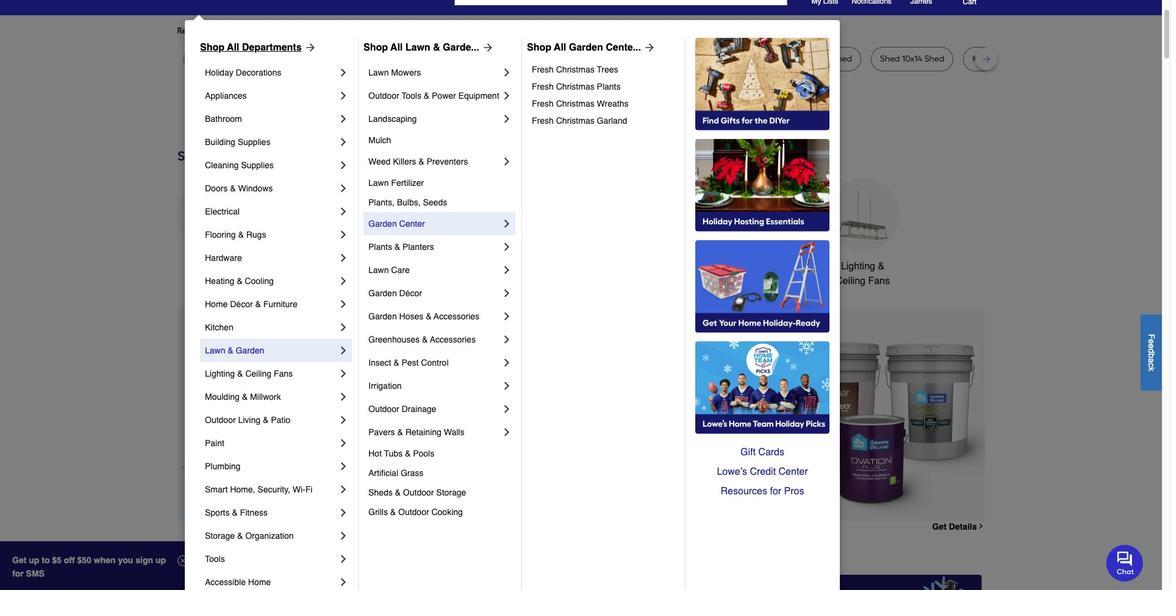 Task type: vqa. For each thing, say whether or not it's contained in the screenshot.
calendar to the right
no



Task type: describe. For each thing, give the bounding box(es) containing it.
building supplies
[[205, 137, 270, 147]]

christmas for plants
[[556, 82, 595, 91]]

hot
[[368, 449, 382, 459]]

supplies for cleaning supplies
[[241, 160, 274, 170]]

tools inside tools link
[[205, 554, 225, 564]]

lawn fertilizer link
[[368, 173, 513, 193]]

for inside get up to $5 off $50 when you sign up for sms
[[12, 569, 24, 579]]

tools inside the outdoor tools & power equipment link
[[402, 91, 421, 101]]

security,
[[258, 485, 290, 495]]

shed 10x14 shed
[[880, 54, 944, 64]]

hardie
[[638, 54, 664, 64]]

shop all lawn & garde...
[[364, 42, 479, 53]]

fertilizer
[[391, 178, 424, 188]]

arrow left image
[[404, 415, 416, 427]]

up to 25 percent off select small appliances. image
[[454, 575, 708, 590]]

sheds & outdoor storage
[[368, 488, 466, 498]]

arrow right image
[[479, 41, 494, 54]]

outdoor for outdoor tools & power equipment
[[368, 91, 399, 101]]

fresh for fresh christmas wreaths
[[532, 99, 554, 109]]

kitchen faucets button
[[455, 179, 529, 274]]

arrow right image for shop all departments
[[302, 41, 316, 54]]

chevron right image for appliances
[[337, 90, 350, 102]]

garden hoses & accessories
[[368, 312, 480, 321]]

garden inside "link"
[[569, 42, 603, 53]]

shop for shop all departments
[[200, 42, 224, 53]]

lawn mowers
[[368, 68, 421, 77]]

flooring
[[205, 230, 236, 240]]

0 vertical spatial appliances
[[205, 91, 247, 101]]

for right "suggestions"
[[384, 26, 395, 36]]

more for more great deals
[[177, 543, 218, 563]]

holiday decorations link
[[205, 61, 337, 84]]

doors
[[205, 184, 228, 193]]

storage & organization
[[205, 531, 294, 541]]

smart home button
[[734, 179, 807, 274]]

deals
[[272, 543, 318, 563]]

preventers
[[427, 157, 468, 167]]

shop for shop all garden cente...
[[527, 42, 551, 53]]

chevron right image for storage & organization
[[337, 530, 350, 542]]

pavers & retaining walls
[[368, 428, 464, 437]]

chevron right image for landscaping
[[501, 113, 513, 125]]

resources for pros
[[721, 486, 804, 497]]

lawn for lawn & garden
[[205, 346, 225, 356]]

paint link
[[205, 432, 337, 455]]

recommended searches for you heading
[[177, 25, 985, 37]]

sports
[[205, 508, 230, 518]]

lighting & ceiling fans inside "button"
[[836, 261, 890, 287]]

retaining
[[405, 428, 442, 437]]

rugs
[[246, 230, 266, 240]]

scroll to item #2 image
[[656, 499, 686, 504]]

chevron right image for sports & fitness
[[337, 507, 350, 519]]

to
[[42, 556, 50, 565]]

fresh christmas trees
[[532, 65, 618, 74]]

smart for smart home, security, wi-fi
[[205, 485, 228, 495]]

storage inside sheds & outdoor storage link
[[436, 488, 466, 498]]

0 horizontal spatial plants
[[368, 242, 392, 252]]

1 vertical spatial center
[[779, 467, 808, 478]]

k
[[1147, 367, 1157, 371]]

chevron right image for garden décor
[[501, 287, 513, 300]]

hot tubs & pools link
[[368, 444, 513, 464]]

1 vertical spatial home
[[205, 300, 228, 309]]

ceiling inside lighting & ceiling fans
[[836, 276, 866, 287]]

home décor & furniture link
[[205, 293, 337, 316]]

chevron right image inside get details link
[[977, 523, 985, 531]]

bulbs,
[[397, 198, 421, 207]]

chevron right image for pavers & retaining walls
[[501, 426, 513, 439]]

shop all lawn & garde... link
[[364, 40, 494, 55]]

chevron right image for bathroom
[[337, 113, 350, 125]]

christmas for trees
[[556, 65, 595, 74]]

when
[[94, 556, 116, 565]]

& inside 'link'
[[426, 312, 432, 321]]

christmas for wreaths
[[556, 99, 595, 109]]

Search Query text field
[[455, 0, 732, 5]]

lawn for lawn fertilizer
[[368, 178, 389, 188]]

appliances inside button
[[190, 261, 238, 272]]

greenhouses
[[368, 335, 420, 345]]

shed for shed
[[832, 54, 852, 64]]

b
[[1147, 353, 1157, 358]]

4 shed from the left
[[925, 54, 944, 64]]

doors & windows link
[[205, 177, 337, 200]]

lighting & ceiling fans button
[[826, 179, 899, 288]]

gift cards
[[741, 447, 784, 458]]

plants,
[[368, 198, 395, 207]]

outdoor for outdoor living & patio
[[205, 415, 236, 425]]

moulding
[[205, 392, 240, 402]]

plants, bulbs, seeds link
[[368, 193, 513, 212]]

garland
[[597, 116, 627, 126]]

hardware link
[[205, 246, 337, 270]]

pavers
[[368, 428, 395, 437]]

fresh for fresh christmas trees
[[532, 65, 554, 74]]

chevron right image for doors & windows
[[337, 182, 350, 195]]

gift cards link
[[695, 443, 830, 462]]

chevron right image for lawn & garden
[[337, 345, 350, 357]]

shed for shed outdoor storage
[[717, 54, 737, 64]]

outdoor down sheds & outdoor storage
[[398, 508, 429, 517]]

chevron right image for electrical
[[337, 206, 350, 218]]

power
[[432, 91, 456, 101]]

fresh christmas plants
[[532, 82, 621, 91]]

electrical link
[[205, 200, 337, 223]]

2 e from the top
[[1147, 344, 1157, 349]]

chevron right image for insect & pest control
[[501, 357, 513, 369]]

home for accessible home
[[248, 578, 271, 587]]

insect
[[368, 358, 391, 368]]

a
[[1147, 358, 1157, 363]]

toilet
[[528, 54, 549, 64]]

moulding & millwork link
[[205, 386, 337, 409]]

bathroom inside button
[[656, 261, 699, 272]]

grills & outdoor cooking
[[368, 508, 463, 517]]

find gifts for the diyer. image
[[695, 38, 830, 131]]

lowe's
[[717, 467, 747, 478]]

fitness
[[240, 508, 268, 518]]

patio
[[271, 415, 290, 425]]

chat invite button image
[[1107, 544, 1144, 582]]

credit
[[750, 467, 776, 478]]

chevron right image for garden center
[[501, 218, 513, 230]]

garden center link
[[368, 212, 501, 235]]

fresh christmas wreaths link
[[532, 95, 676, 112]]

artificial grass
[[368, 468, 423, 478]]

resources
[[721, 486, 767, 497]]

tubs
[[384, 449, 403, 459]]

cleaning supplies
[[205, 160, 274, 170]]

accessible home
[[205, 578, 271, 587]]

shop for shop all lawn & garde...
[[364, 42, 388, 53]]

chevron right image for lighting & ceiling fans
[[337, 368, 350, 380]]

1 vertical spatial fans
[[274, 369, 293, 379]]

outdoor tools & power equipment link
[[368, 84, 501, 107]]

flooring & rugs link
[[205, 223, 337, 246]]

chevron right image for weed killers & preventers
[[501, 156, 513, 168]]

chevron right image for outdoor drainage
[[501, 403, 513, 415]]

fi
[[305, 485, 313, 495]]

chevron right image for heating & cooling
[[337, 275, 350, 287]]

grass
[[401, 468, 423, 478]]

smart for smart home
[[743, 261, 769, 272]]

accessible home link
[[205, 571, 337, 590]]

outdoor drainage link
[[368, 398, 501, 421]]

living
[[238, 415, 261, 425]]

sheds & outdoor storage link
[[368, 483, 513, 503]]

kitchen for kitchen
[[205, 323, 233, 332]]

garden for garden center
[[368, 219, 397, 229]]

mulch link
[[368, 131, 513, 150]]

home for smart home
[[771, 261, 798, 272]]

artificial grass link
[[368, 464, 513, 483]]

chevron right image for home décor & furniture
[[337, 298, 350, 310]]



Task type: locate. For each thing, give the bounding box(es) containing it.
chevron right image for plumbing
[[337, 461, 350, 473]]

supplies up 'windows'
[[241, 160, 274, 170]]

hardie board
[[638, 54, 689, 64]]

ceiling inside lighting & ceiling fans link
[[245, 369, 271, 379]]

décor down heating & cooling
[[230, 300, 253, 309]]

more for more suggestions for you
[[312, 26, 332, 36]]

0 vertical spatial tools
[[402, 91, 421, 101]]

bathroom button
[[641, 179, 714, 274]]

0 horizontal spatial tools
[[205, 554, 225, 564]]

1 horizontal spatial storage
[[436, 488, 466, 498]]

chevron right image for paint
[[337, 437, 350, 450]]

0 vertical spatial décor
[[399, 289, 422, 298]]

windows
[[238, 184, 273, 193]]

kitchen up lawn & garden
[[205, 323, 233, 332]]

2 horizontal spatial arrow right image
[[962, 415, 974, 427]]

1 vertical spatial lighting & ceiling fans
[[205, 369, 293, 379]]

you
[[118, 556, 133, 565]]

lowe's wishes you and your family a happy hanukkah. image
[[177, 103, 985, 134]]

storage inside storage & organization link
[[205, 531, 235, 541]]

appliances down holiday
[[205, 91, 247, 101]]

0 vertical spatial home
[[771, 261, 798, 272]]

wi-
[[293, 485, 305, 495]]

landscaping
[[368, 114, 417, 124]]

garden center
[[368, 219, 425, 229]]

chevron right image for tools
[[337, 553, 350, 565]]

None search field
[[454, 0, 787, 17]]

lawn for lawn care
[[368, 265, 389, 275]]

for left the pros
[[770, 486, 781, 497]]

0 vertical spatial lighting & ceiling fans
[[836, 261, 890, 287]]

doors & windows
[[205, 184, 273, 193]]

& inside lighting & ceiling fans
[[878, 261, 885, 272]]

2 up from the left
[[155, 556, 166, 565]]

0 vertical spatial decorations
[[236, 68, 281, 77]]

fans inside lighting & ceiling fans
[[868, 276, 890, 287]]

decorations for holiday
[[236, 68, 281, 77]]

center up the pros
[[779, 467, 808, 478]]

chevron right image for greenhouses & accessories
[[501, 334, 513, 346]]

decorations inside button
[[373, 276, 425, 287]]

0 horizontal spatial you
[[288, 26, 303, 36]]

0 horizontal spatial center
[[399, 219, 425, 229]]

chevron right image for lawn mowers
[[501, 66, 513, 79]]

shop all garden cente...
[[527, 42, 641, 53]]

0 vertical spatial ceiling
[[836, 276, 866, 287]]

tools up accessible
[[205, 554, 225, 564]]

1 up from the left
[[29, 556, 39, 565]]

kitchen link
[[205, 316, 337, 339]]

0 vertical spatial bathroom
[[205, 114, 242, 124]]

0 horizontal spatial decorations
[[236, 68, 281, 77]]

2 shop from the left
[[364, 42, 388, 53]]

shop 25 days of deals by category image
[[177, 146, 985, 166]]

all for lawn
[[390, 42, 403, 53]]

e up d
[[1147, 339, 1157, 344]]

1 all from the left
[[227, 42, 239, 53]]

outdoor
[[739, 54, 772, 64]]

chevron right image
[[501, 90, 513, 102], [337, 113, 350, 125], [501, 113, 513, 125], [337, 136, 350, 148], [337, 159, 350, 171], [337, 229, 350, 241], [337, 252, 350, 264], [337, 275, 350, 287], [337, 298, 350, 310], [501, 310, 513, 323], [337, 345, 350, 357], [501, 380, 513, 392], [501, 426, 513, 439], [337, 461, 350, 473], [337, 484, 350, 496], [337, 507, 350, 519], [977, 523, 985, 531], [337, 530, 350, 542], [337, 553, 350, 565]]

fresh for fresh christmas garland
[[532, 116, 554, 126]]

chevron right image for outdoor tools & power equipment
[[501, 90, 513, 102]]

2 you from the left
[[397, 26, 411, 36]]

0 horizontal spatial smart
[[205, 485, 228, 495]]

0 vertical spatial get
[[932, 522, 947, 532]]

lawn left care
[[368, 265, 389, 275]]

get your home holiday-ready. image
[[695, 240, 830, 333]]

shop inside "link"
[[527, 42, 551, 53]]

1 vertical spatial ceiling
[[245, 369, 271, 379]]

shop up toilet
[[527, 42, 551, 53]]

fresh for fresh christmas plants
[[532, 82, 554, 91]]

flooring & rugs
[[205, 230, 266, 240]]

0 vertical spatial supplies
[[238, 137, 270, 147]]

weed
[[368, 157, 391, 167]]

1 horizontal spatial ceiling
[[836, 276, 866, 287]]

tools down mowers
[[402, 91, 421, 101]]

1 vertical spatial tools
[[205, 554, 225, 564]]

furniture
[[263, 300, 298, 309]]

1 horizontal spatial kitchen
[[457, 261, 490, 272]]

home,
[[230, 485, 255, 495]]

accessories inside 'link'
[[434, 312, 480, 321]]

christmas inside 'link'
[[556, 116, 595, 126]]

e up b
[[1147, 344, 1157, 349]]

shop down recommended
[[200, 42, 224, 53]]

$50
[[77, 556, 91, 565]]

1 vertical spatial bathroom
[[656, 261, 699, 272]]

0 horizontal spatial lighting
[[205, 369, 235, 379]]

0 vertical spatial smart
[[743, 261, 769, 272]]

more suggestions for you link
[[312, 25, 421, 37]]

2 shed from the left
[[832, 54, 852, 64]]

1 horizontal spatial arrow right image
[[641, 41, 656, 54]]

kitchen left faucets
[[457, 261, 490, 272]]

shed outdoor storage
[[717, 54, 804, 64]]

up left the to on the bottom
[[29, 556, 39, 565]]

0 vertical spatial center
[[399, 219, 425, 229]]

all for garden
[[554, 42, 566, 53]]

plants down trees
[[597, 82, 621, 91]]

kitchen
[[457, 261, 490, 272], [205, 323, 233, 332]]

killers
[[393, 157, 416, 167]]

1 vertical spatial accessories
[[430, 335, 476, 345]]

up right sign
[[155, 556, 166, 565]]

arrow right image inside shop all garden cente... "link"
[[641, 41, 656, 54]]

garden down plants,
[[368, 219, 397, 229]]

2 all from the left
[[390, 42, 403, 53]]

chevron right image for moulding & millwork
[[337, 391, 350, 403]]

garden down kitchen link
[[236, 346, 264, 356]]

chevron right image for flooring & rugs
[[337, 229, 350, 241]]

chevron right image
[[337, 66, 350, 79], [501, 66, 513, 79], [337, 90, 350, 102], [501, 156, 513, 168], [337, 182, 350, 195], [337, 206, 350, 218], [501, 218, 513, 230], [501, 241, 513, 253], [501, 264, 513, 276], [501, 287, 513, 300], [337, 321, 350, 334], [501, 334, 513, 346], [501, 357, 513, 369], [337, 368, 350, 380], [337, 391, 350, 403], [501, 403, 513, 415], [337, 414, 350, 426], [337, 437, 350, 450], [337, 576, 350, 589]]

suggestions
[[334, 26, 382, 36]]

4 fresh from the top
[[532, 116, 554, 126]]

0 vertical spatial storage
[[436, 488, 466, 498]]

bathroom
[[205, 114, 242, 124], [656, 261, 699, 272]]

plumbing link
[[205, 455, 337, 478]]

kitchen inside button
[[457, 261, 490, 272]]

garden for garden hoses & accessories
[[368, 312, 397, 321]]

0 horizontal spatial up
[[29, 556, 39, 565]]

0 horizontal spatial lighting & ceiling fans
[[205, 369, 293, 379]]

1 vertical spatial lighting
[[205, 369, 235, 379]]

lawn up mowers
[[405, 42, 430, 53]]

1 horizontal spatial lighting & ceiling fans
[[836, 261, 890, 287]]

1 horizontal spatial up
[[155, 556, 166, 565]]

mowers
[[391, 68, 421, 77]]

chevron right image for irrigation
[[501, 380, 513, 392]]

outdoor down irrigation
[[368, 404, 399, 414]]

0 vertical spatial fans
[[868, 276, 890, 287]]

all up lawn mowers
[[390, 42, 403, 53]]

garden down the lawn care on the left top
[[368, 289, 397, 298]]

chevron right image for building supplies
[[337, 136, 350, 148]]

weed killers & preventers link
[[368, 150, 501, 173]]

1 vertical spatial supplies
[[241, 160, 274, 170]]

0 vertical spatial kitchen
[[457, 261, 490, 272]]

mulch
[[368, 135, 391, 145]]

decorations down care
[[373, 276, 425, 287]]

lawn up 'moulding'
[[205, 346, 225, 356]]

garden up "quikrete"
[[569, 42, 603, 53]]

chevron right image for outdoor living & patio
[[337, 414, 350, 426]]

accessories up control
[[430, 335, 476, 345]]

insect & pest control
[[368, 358, 449, 368]]

2 fresh from the top
[[532, 82, 554, 91]]

gift
[[741, 447, 756, 458]]

chevron right image for smart home, security, wi-fi
[[337, 484, 350, 496]]

2 horizontal spatial shop
[[527, 42, 551, 53]]

25 days of deals. don't miss deals every day. same-day delivery on in-stock orders placed by 2 p m. image
[[177, 308, 374, 522]]

f e e d b a c k button
[[1141, 315, 1162, 391]]

storage & organization link
[[205, 525, 337, 548]]

you for more suggestions for you
[[397, 26, 411, 36]]

fresh christmas wreaths
[[532, 99, 629, 109]]

more inside recommended searches for you heading
[[312, 26, 332, 36]]

plants
[[597, 82, 621, 91], [368, 242, 392, 252]]

resources for pros link
[[695, 482, 830, 501]]

1 horizontal spatial shop
[[364, 42, 388, 53]]

shop down more suggestions for you link
[[364, 42, 388, 53]]

1 vertical spatial smart
[[205, 485, 228, 495]]

appliances up heating
[[190, 261, 238, 272]]

1 vertical spatial plants
[[368, 242, 392, 252]]

fresh christmas trees link
[[532, 61, 676, 78]]

3 shed from the left
[[880, 54, 900, 64]]

recommended
[[177, 26, 236, 36]]

pavers & retaining walls link
[[368, 421, 501, 444]]

decorations
[[236, 68, 281, 77], [373, 276, 425, 287]]

1 horizontal spatial tools
[[402, 91, 421, 101]]

arrow right image for shop all garden cente...
[[641, 41, 656, 54]]

1 e from the top
[[1147, 339, 1157, 344]]

all for departments
[[227, 42, 239, 53]]

christmas down fresh christmas wreaths at the top of page
[[556, 116, 595, 126]]

sports & fitness link
[[205, 501, 337, 525]]

christmas for garland
[[556, 116, 595, 126]]

3 shop from the left
[[527, 42, 551, 53]]

kitchen for kitchen faucets
[[457, 261, 490, 272]]

sports & fitness
[[205, 508, 268, 518]]

1 horizontal spatial more
[[312, 26, 332, 36]]

chevron right image for hardware
[[337, 252, 350, 264]]

more left "suggestions"
[[312, 26, 332, 36]]

0 horizontal spatial bathroom
[[205, 114, 242, 124]]

1 vertical spatial decorations
[[373, 276, 425, 287]]

1 shop from the left
[[200, 42, 224, 53]]

get up to 2 free select tools or batteries when you buy 1 with select purchases. image
[[180, 575, 434, 590]]

lowe's credit center link
[[695, 462, 830, 482]]

1 horizontal spatial home
[[248, 578, 271, 587]]

0 horizontal spatial arrow right image
[[302, 41, 316, 54]]

garden décor
[[368, 289, 422, 298]]

0 horizontal spatial shop
[[200, 42, 224, 53]]

1 horizontal spatial you
[[397, 26, 411, 36]]

off
[[64, 556, 75, 565]]

0 horizontal spatial storage
[[205, 531, 235, 541]]

0 horizontal spatial home
[[205, 300, 228, 309]]

accessories down the garden décor link
[[434, 312, 480, 321]]

shed right 10x14 at the right of the page
[[925, 54, 944, 64]]

décor for departments
[[230, 300, 253, 309]]

0 horizontal spatial all
[[227, 42, 239, 53]]

center down the bulbs,
[[399, 219, 425, 229]]

fresh inside fresh christmas garland 'link'
[[532, 116, 554, 126]]

all inside "link"
[[554, 42, 566, 53]]

garde...
[[443, 42, 479, 53]]

1 vertical spatial storage
[[205, 531, 235, 541]]

fresh inside fresh christmas trees link
[[532, 65, 554, 74]]

0 horizontal spatial more
[[177, 543, 218, 563]]

3 fresh from the top
[[532, 99, 554, 109]]

plants up the lawn care on the left top
[[368, 242, 392, 252]]

2 horizontal spatial all
[[554, 42, 566, 53]]

get up the sms
[[12, 556, 26, 565]]

up to 35 percent off select grills and accessories. image
[[728, 575, 982, 590]]

f e e d b a c k
[[1147, 334, 1157, 371]]

get
[[932, 522, 947, 532], [12, 556, 26, 565]]

1 horizontal spatial décor
[[399, 289, 422, 298]]

supplies
[[238, 137, 270, 147], [241, 160, 274, 170]]

fresh inside "fresh christmas wreaths" link
[[532, 99, 554, 109]]

kitchen faucets
[[457, 261, 527, 272]]

plants, bulbs, seeds
[[368, 198, 447, 207]]

get for get details
[[932, 522, 947, 532]]

chevron right image for garden hoses & accessories
[[501, 310, 513, 323]]

seeds
[[423, 198, 447, 207]]

christmas inside christmas decorations
[[377, 261, 421, 272]]

storage up cooking
[[436, 488, 466, 498]]

outdoor for outdoor drainage
[[368, 404, 399, 414]]

0 horizontal spatial décor
[[230, 300, 253, 309]]

christmas down fresh christmas plants
[[556, 99, 595, 109]]

all down the recommended searches for you
[[227, 42, 239, 53]]

décor for lawn
[[399, 289, 422, 298]]

plants & planters
[[368, 242, 434, 252]]

you up departments
[[288, 26, 303, 36]]

1 horizontal spatial smart
[[743, 261, 769, 272]]

free same-day delivery when you order 1 gallon or more of paint by 2 p m. image
[[394, 308, 985, 522]]

3 all from the left
[[554, 42, 566, 53]]

2 horizontal spatial home
[[771, 261, 798, 272]]

$5
[[52, 556, 62, 565]]

0 horizontal spatial ceiling
[[245, 369, 271, 379]]

christmas down fresh christmas trees
[[556, 82, 595, 91]]

arrow right image
[[302, 41, 316, 54], [641, 41, 656, 54], [962, 415, 974, 427]]

fans
[[868, 276, 890, 287], [274, 369, 293, 379]]

1 horizontal spatial decorations
[[373, 276, 425, 287]]

lawn up plants,
[[368, 178, 389, 188]]

decorations for christmas
[[373, 276, 425, 287]]

holiday hosting essentials. image
[[695, 139, 830, 232]]

0 horizontal spatial fans
[[274, 369, 293, 379]]

for left the sms
[[12, 569, 24, 579]]

1 horizontal spatial fans
[[868, 276, 890, 287]]

1 shed from the left
[[717, 54, 737, 64]]

recommended searches for you
[[177, 26, 303, 36]]

cleaning
[[205, 160, 239, 170]]

get details
[[932, 522, 977, 532]]

get left details
[[932, 522, 947, 532]]

you inside more suggestions for you link
[[397, 26, 411, 36]]

storage down sports
[[205, 531, 235, 541]]

1 vertical spatial kitchen
[[205, 323, 233, 332]]

chevron right image for plants & planters
[[501, 241, 513, 253]]

garden inside 'link'
[[368, 312, 397, 321]]

1 horizontal spatial get
[[932, 522, 947, 532]]

chevron right image for accessible home
[[337, 576, 350, 589]]

you up the shop all lawn & garde...
[[397, 26, 411, 36]]

1 fresh from the top
[[532, 65, 554, 74]]

shed right storage
[[832, 54, 852, 64]]

chevron right image for holiday decorations
[[337, 66, 350, 79]]

walls
[[444, 428, 464, 437]]

0 vertical spatial plants
[[597, 82, 621, 91]]

get up to $5 off $50 when you sign up for sms
[[12, 556, 166, 579]]

christmas down plants & planters
[[377, 261, 421, 272]]

1 horizontal spatial lighting
[[841, 261, 875, 272]]

christmas up fresh christmas plants
[[556, 65, 595, 74]]

greenhouses & accessories
[[368, 335, 476, 345]]

smart inside button
[[743, 261, 769, 272]]

1 vertical spatial more
[[177, 543, 218, 563]]

1 horizontal spatial center
[[779, 467, 808, 478]]

home inside button
[[771, 261, 798, 272]]

home
[[771, 261, 798, 272], [205, 300, 228, 309], [248, 578, 271, 587]]

hoses
[[399, 312, 424, 321]]

lawn & garden
[[205, 346, 264, 356]]

holiday decorations
[[205, 68, 281, 77]]

1 horizontal spatial bathroom
[[656, 261, 699, 272]]

great
[[223, 543, 267, 563]]

shed for shed 10x14 shed
[[880, 54, 900, 64]]

get inside get up to $5 off $50 when you sign up for sms
[[12, 556, 26, 565]]

0 vertical spatial lighting
[[841, 261, 875, 272]]

lawn left mowers
[[368, 68, 389, 77]]

searches
[[238, 26, 274, 36]]

0 vertical spatial more
[[312, 26, 332, 36]]

lowe's credit center
[[717, 467, 808, 478]]

smart home, security, wi-fi link
[[205, 478, 337, 501]]

supplies up cleaning supplies on the top left of the page
[[238, 137, 270, 147]]

storage
[[774, 54, 804, 64]]

shed left 10x14 at the right of the page
[[880, 54, 900, 64]]

scroll to item #3 image
[[686, 499, 715, 504]]

décor down christmas decorations
[[399, 289, 422, 298]]

lowe's home team holiday picks. image
[[695, 342, 830, 434]]

decorations down shop all departments link
[[236, 68, 281, 77]]

organization
[[245, 531, 294, 541]]

heating & cooling link
[[205, 270, 337, 293]]

shed left outdoor
[[717, 54, 737, 64]]

chevron right image for lawn care
[[501, 264, 513, 276]]

cards
[[758, 447, 784, 458]]

tools link
[[205, 548, 337, 571]]

chevron right image for cleaning supplies
[[337, 159, 350, 171]]

supplies for building supplies
[[238, 137, 270, 147]]

control
[[421, 358, 449, 368]]

more up accessible
[[177, 543, 218, 563]]

get for get up to $5 off $50 when you sign up for sms
[[12, 556, 26, 565]]

wreaths
[[597, 99, 629, 109]]

outdoor up landscaping
[[368, 91, 399, 101]]

0 horizontal spatial get
[[12, 556, 26, 565]]

1 horizontal spatial all
[[390, 42, 403, 53]]

lawn for lawn mowers
[[368, 68, 389, 77]]

arrow right image inside shop all departments link
[[302, 41, 316, 54]]

1 horizontal spatial plants
[[597, 82, 621, 91]]

2 vertical spatial home
[[248, 578, 271, 587]]

bathroom link
[[205, 107, 337, 131]]

board
[[666, 54, 689, 64]]

1 vertical spatial appliances
[[190, 261, 238, 272]]

outdoor up grills & outdoor cooking
[[403, 488, 434, 498]]

chevron right image for kitchen
[[337, 321, 350, 334]]

d
[[1147, 349, 1157, 353]]

1 you from the left
[[288, 26, 303, 36]]

cooking
[[432, 508, 463, 517]]

outdoor living & patio link
[[205, 409, 337, 432]]

appliances button
[[177, 179, 250, 274]]

artificial
[[368, 468, 398, 478]]

outdoor down 'moulding'
[[205, 415, 236, 425]]

0 horizontal spatial kitchen
[[205, 323, 233, 332]]

all up fresh christmas trees
[[554, 42, 566, 53]]

for up departments
[[275, 26, 286, 36]]

lighting & ceiling fans
[[836, 261, 890, 287], [205, 369, 293, 379]]

garden for garden décor
[[368, 289, 397, 298]]

lighting inside "button"
[[841, 261, 875, 272]]

1 vertical spatial décor
[[230, 300, 253, 309]]

garden up greenhouses on the bottom left of the page
[[368, 312, 397, 321]]

you for recommended searches for you
[[288, 26, 303, 36]]

1 vertical spatial get
[[12, 556, 26, 565]]

0 vertical spatial accessories
[[434, 312, 480, 321]]



